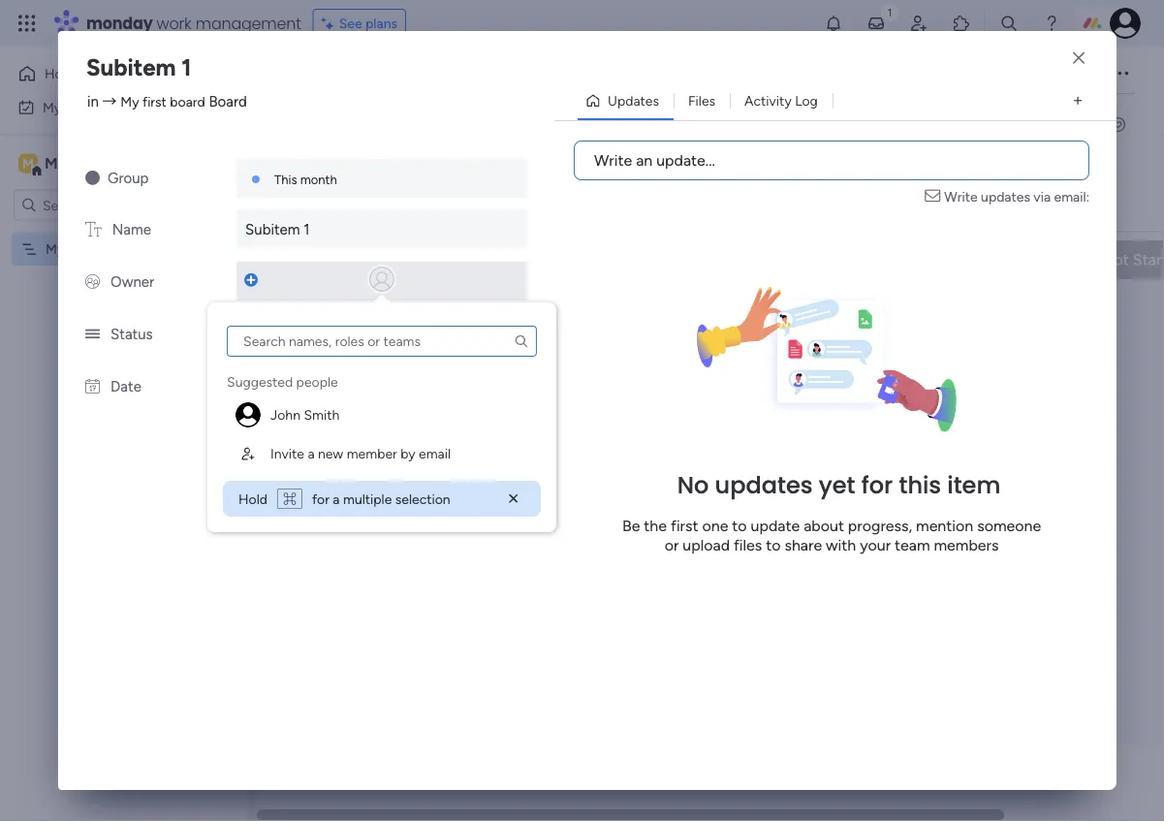 Task type: vqa. For each thing, say whether or not it's contained in the screenshot.
Search FIELD
no



Task type: describe. For each thing, give the bounding box(es) containing it.
1 due from the left
[[331, 344, 353, 359]]

files
[[688, 93, 716, 109]]

v2 sun image
[[85, 170, 100, 187]]

home
[[45, 65, 82, 82]]

john smith
[[271, 407, 340, 423]]

1 date from the left
[[356, 344, 382, 359]]

first inside in → my first board board
[[142, 93, 167, 110]]

search image
[[514, 334, 529, 349]]

multiple
[[343, 491, 392, 508]]

write an update... button
[[574, 141, 1090, 180]]

log
[[795, 93, 818, 109]]

about
[[804, 517, 844, 535]]

/ for invite
[[1074, 65, 1079, 82]]

dapulse date column image
[[85, 378, 100, 396]]

envelope o image
[[925, 186, 945, 207]]

this
[[274, 172, 297, 187]]

an
[[636, 151, 653, 170]]

month
[[300, 172, 337, 187]]

upload
[[683, 536, 730, 554]]

invite / 1
[[1036, 65, 1088, 82]]

see plans
[[339, 15, 398, 32]]

main
[[45, 154, 79, 173]]

inbox image
[[867, 14, 886, 33]]

0 vertical spatial subitem 1
[[86, 53, 191, 81]]

owner
[[111, 273, 154, 291]]

monday
[[86, 12, 153, 34]]

project for project 3
[[850, 301, 891, 317]]

a for invite
[[308, 446, 315, 462]]

apps image
[[952, 14, 972, 33]]

v2 done deadline image
[[396, 343, 411, 362]]

your
[[860, 536, 891, 554]]

person
[[550, 117, 592, 134]]

0 horizontal spatial for
[[312, 491, 330, 508]]

workspace image
[[18, 153, 38, 174]]

Search for content search field
[[227, 326, 537, 357]]

be the first one to update about progress, mention someone or upload files to share with your team members
[[622, 517, 1042, 554]]

1 horizontal spatial for
[[862, 469, 893, 501]]

someone
[[978, 517, 1042, 535]]

one
[[702, 517, 729, 535]]

v2 multiple person column image
[[85, 273, 100, 291]]

item
[[948, 469, 1001, 501]]

my for my work
[[43, 99, 61, 115]]

this
[[899, 469, 942, 501]]

in → my first board board
[[87, 93, 247, 110]]

updates
[[608, 93, 659, 109]]

name
[[112, 221, 151, 239]]

the
[[644, 517, 667, 535]]

done
[[300, 250, 337, 269]]

smith
[[304, 407, 340, 423]]

close image
[[504, 489, 524, 509]]

v2 status image
[[85, 326, 100, 343]]

alert inside no updates yet for this item "dialog"
[[223, 481, 541, 517]]

my first board list box
[[0, 229, 247, 527]]

16
[[734, 345, 747, 360]]

monday work management
[[86, 12, 301, 34]]

activity
[[745, 93, 792, 109]]

2 v2 calendar view small outline image from the left
[[846, 344, 859, 359]]

files button
[[674, 85, 730, 116]]

invite for invite a new member by email
[[271, 446, 304, 462]]

filter button
[[609, 110, 701, 141]]

suggested people
[[227, 374, 338, 390]]

mention
[[916, 517, 974, 535]]

filter
[[640, 117, 671, 134]]

plans
[[366, 15, 398, 32]]

home button
[[12, 58, 208, 89]]

m
[[22, 155, 34, 172]]

status
[[111, 326, 153, 343]]

0 horizontal spatial to
[[732, 517, 747, 535]]

notifications image
[[824, 14, 844, 33]]

workspace
[[82, 154, 159, 173]]

a for for
[[333, 491, 340, 508]]

by
[[401, 446, 416, 462]]

member
[[347, 446, 397, 462]]

my first board
[[46, 241, 130, 257]]

board
[[209, 93, 247, 110]]

1 v2 calendar view small outline image from the left
[[311, 344, 324, 359]]

invite / 1 button
[[1001, 58, 1097, 89]]

workspace selection element
[[18, 152, 162, 177]]

[object object] element containing invite a new member by email
[[227, 434, 537, 473]]

updates button
[[578, 85, 674, 116]]

update...
[[657, 151, 715, 170]]

my first board link
[[121, 93, 205, 110]]

1 v2 subtasks column small outline image from the left
[[311, 384, 324, 400]]

no updates yet for this item
[[677, 469, 1001, 501]]

⌘
[[283, 491, 297, 508]]

→
[[102, 93, 117, 110]]

add view image
[[1074, 94, 1082, 108]]

2 subitems from the left
[[866, 384, 919, 400]]

progress,
[[848, 517, 912, 535]]

email
[[419, 446, 451, 462]]

board inside list box
[[95, 241, 130, 257]]

or
[[665, 536, 679, 554]]

write an update...
[[594, 151, 715, 170]]

new
[[318, 446, 343, 462]]

dapulse addbtn image
[[244, 273, 256, 285]]

tree grid inside no updates yet for this item "dialog"
[[227, 365, 537, 473]]

search everything image
[[1000, 14, 1019, 33]]

not
[[1102, 250, 1129, 269]]

john
[[271, 407, 301, 423]]

suggested people row
[[227, 365, 338, 392]]

work for monday
[[157, 12, 192, 34]]

main workspace
[[45, 154, 159, 173]]

for a multiple selection
[[309, 491, 451, 508]]

17
[[467, 345, 479, 360]]

with
[[826, 536, 856, 554]]

see
[[339, 15, 362, 32]]

board inside in → my first board board
[[170, 93, 205, 110]]

close image
[[1073, 51, 1085, 65]]

update
[[751, 517, 800, 535]]



Task type: locate. For each thing, give the bounding box(es) containing it.
due
[[331, 344, 353, 359], [866, 344, 888, 359]]

for
[[862, 469, 893, 501], [312, 491, 330, 508]]

nov for nov 17
[[440, 345, 464, 360]]

0 horizontal spatial subitems
[[331, 384, 384, 400]]

subitem up →
[[86, 53, 176, 81]]

my down "search in workspace" field
[[46, 241, 64, 257]]

first inside be the first one to update about progress, mention someone or upload files to share with your team members
[[671, 517, 699, 535]]

1 vertical spatial first
[[68, 241, 92, 257]]

share
[[785, 536, 822, 554]]

a
[[308, 446, 315, 462], [333, 491, 340, 508]]

1 horizontal spatial invite
[[1036, 65, 1070, 82]]

0 horizontal spatial /
[[340, 250, 347, 269]]

subitem 1 up my first board link
[[86, 53, 191, 81]]

sort button
[[707, 110, 775, 141]]

person button
[[519, 110, 603, 141]]

due date down 2
[[331, 344, 382, 359]]

/ inside button
[[1074, 65, 1079, 82]]

0 vertical spatial invite
[[1036, 65, 1070, 82]]

nov 16
[[708, 345, 747, 360]]

0 horizontal spatial due
[[331, 344, 353, 359]]

in
[[87, 93, 99, 110]]

work for my
[[65, 99, 94, 115]]

board down the name
[[95, 241, 130, 257]]

members
[[934, 536, 999, 554]]

no
[[677, 469, 709, 501]]

1 horizontal spatial /
[[1074, 65, 1079, 82]]

nov 16 list box
[[571, 283, 800, 475]]

john smith image
[[1110, 8, 1141, 39]]

dialog inside no updates yet for this item "dialog"
[[208, 303, 557, 532]]

updates left via
[[981, 188, 1031, 205]]

1 vertical spatial updates
[[715, 469, 813, 501]]

first inside list box
[[68, 241, 92, 257]]

dialog containing suggested people
[[208, 303, 557, 532]]

my for my first board
[[46, 241, 64, 257]]

to up the files
[[732, 517, 747, 535]]

1 horizontal spatial subitem 1
[[245, 221, 310, 239]]

1 vertical spatial work
[[65, 99, 94, 115]]

work
[[157, 12, 192, 34], [65, 99, 94, 115]]

write inside button
[[594, 151, 632, 170]]

write for write updates via email:
[[945, 188, 978, 205]]

1 horizontal spatial a
[[333, 491, 340, 508]]

due date down 3
[[866, 344, 917, 359]]

team
[[895, 536, 930, 554]]

/
[[1074, 65, 1079, 82], [340, 250, 347, 269]]

0 horizontal spatial write
[[594, 151, 632, 170]]

1 horizontal spatial project
[[850, 301, 891, 317]]

v2 subtasks column small outline image up smith
[[311, 384, 324, 400]]

0 horizontal spatial board
[[95, 241, 130, 257]]

None search field
[[227, 326, 537, 357]]

[object object] element up the member
[[227, 396, 537, 434]]

0 vertical spatial work
[[157, 12, 192, 34]]

1 horizontal spatial first
[[142, 93, 167, 110]]

start
[[1133, 250, 1164, 269]]

v2 calendar view small outline image down project 3
[[846, 344, 859, 359]]

my work button
[[12, 92, 208, 123]]

a inside alert
[[333, 491, 340, 508]]

write for write an update...
[[594, 151, 632, 170]]

updates up update
[[715, 469, 813, 501]]

1 horizontal spatial to
[[766, 536, 781, 554]]

activity log
[[745, 93, 818, 109]]

my inside list box
[[46, 241, 64, 257]]

write
[[594, 151, 632, 170], [945, 188, 978, 205]]

alert
[[223, 481, 541, 517]]

project for project 2
[[315, 301, 356, 317]]

nov for nov 16
[[708, 345, 731, 360]]

0 horizontal spatial invite
[[271, 446, 304, 462]]

/ right done
[[340, 250, 347, 269]]

dapulse text column image
[[85, 221, 102, 239]]

my
[[121, 93, 139, 110], [43, 99, 61, 115], [46, 241, 64, 257]]

work left →
[[65, 99, 94, 115]]

option
[[0, 232, 247, 236]]

board left board
[[170, 93, 205, 110]]

project left 2
[[315, 301, 356, 317]]

tree grid
[[227, 365, 537, 473]]

sort
[[738, 117, 764, 134]]

v2 subtasks column small outline image
[[311, 384, 324, 400], [846, 384, 859, 400]]

[object object] element containing john smith
[[227, 396, 537, 434]]

email:
[[1054, 188, 1090, 205]]

2
[[359, 301, 366, 317]]

invite inside invite / 1 button
[[1036, 65, 1070, 82]]

2 horizontal spatial first
[[671, 517, 699, 535]]

0 vertical spatial first
[[142, 93, 167, 110]]

date
[[356, 344, 382, 359], [892, 344, 917, 359]]

alert containing hold
[[223, 481, 541, 517]]

invite
[[1036, 65, 1070, 82], [271, 446, 304, 462]]

first right →
[[142, 93, 167, 110]]

due down project 3
[[866, 344, 888, 359]]

nov
[[440, 345, 464, 360], [708, 345, 731, 360]]

not start
[[1102, 250, 1164, 269]]

updates
[[981, 188, 1031, 205], [715, 469, 813, 501]]

1 horizontal spatial updates
[[981, 188, 1031, 205]]

be
[[622, 517, 640, 535]]

0 horizontal spatial v2 subtasks column small outline image
[[311, 384, 324, 400]]

my inside in → my first board board
[[121, 93, 139, 110]]

tree grid containing suggested people
[[227, 365, 537, 473]]

my down home
[[43, 99, 61, 115]]

2 vertical spatial first
[[671, 517, 699, 535]]

due date for 2nd the v2 calendar view small outline image
[[866, 344, 917, 359]]

2 nov from the left
[[708, 345, 731, 360]]

1 horizontal spatial due date
[[866, 344, 917, 359]]

management
[[196, 12, 301, 34]]

subitem 1 up done
[[245, 221, 310, 239]]

row group containing done
[[288, 240, 1164, 810]]

dialog
[[208, 303, 557, 532]]

suggested
[[227, 374, 293, 390]]

project left 3
[[850, 301, 891, 317]]

invite for invite / 1
[[1036, 65, 1070, 82]]

1 project from the left
[[315, 301, 356, 317]]

0 vertical spatial board
[[170, 93, 205, 110]]

write left via
[[945, 188, 978, 205]]

/ up add view icon
[[1074, 65, 1079, 82]]

Search in workspace field
[[41, 194, 162, 216]]

group
[[108, 170, 149, 187]]

v2 calendar view small outline image
[[311, 344, 324, 359], [846, 344, 859, 359]]

1 inside button
[[1082, 65, 1088, 82]]

subitem down this
[[245, 221, 300, 239]]

1 vertical spatial subitem 1
[[245, 221, 310, 239]]

help image
[[1042, 14, 1062, 33]]

0 horizontal spatial project
[[315, 301, 356, 317]]

0 horizontal spatial work
[[65, 99, 94, 115]]

first down dapulse text column icon
[[68, 241, 92, 257]]

[object object] element
[[227, 396, 537, 434], [227, 434, 537, 473]]

see plans button
[[313, 9, 406, 38]]

to down update
[[766, 536, 781, 554]]

to
[[732, 517, 747, 535], [766, 536, 781, 554]]

0 horizontal spatial subitem
[[86, 53, 176, 81]]

1 subitems from the left
[[331, 384, 384, 400]]

subitem
[[86, 53, 176, 81], [245, 221, 300, 239]]

0 vertical spatial /
[[1074, 65, 1079, 82]]

invite left close icon
[[1036, 65, 1070, 82]]

row group
[[288, 240, 1164, 810]]

2 date from the left
[[892, 344, 917, 359]]

1 horizontal spatial work
[[157, 12, 192, 34]]

v2 calendar view small outline image up people
[[311, 344, 324, 359]]

0 horizontal spatial v2 calendar view small outline image
[[311, 344, 324, 359]]

1 nov from the left
[[440, 345, 464, 360]]

0 horizontal spatial due date
[[331, 344, 382, 359]]

0 horizontal spatial subitem 1
[[86, 53, 191, 81]]

2 [object object] element from the top
[[227, 434, 537, 473]]

0 horizontal spatial first
[[68, 241, 92, 257]]

1 horizontal spatial due
[[866, 344, 888, 359]]

my work
[[43, 99, 94, 115]]

date
[[111, 378, 141, 396]]

2 v2 subtasks column small outline image from the left
[[846, 384, 859, 400]]

0 horizontal spatial a
[[308, 446, 315, 462]]

v2 subtasks column small outline image down project 3
[[846, 384, 859, 400]]

1 image
[[881, 1, 899, 23]]

my right →
[[121, 93, 139, 110]]

work inside button
[[65, 99, 94, 115]]

my inside button
[[43, 99, 61, 115]]

1 horizontal spatial subitem
[[245, 221, 300, 239]]

/ for done
[[340, 250, 347, 269]]

nov inside list box
[[708, 345, 731, 360]]

1 horizontal spatial date
[[892, 344, 917, 359]]

1 vertical spatial subitem
[[245, 221, 300, 239]]

yet
[[819, 469, 856, 501]]

via
[[1034, 188, 1051, 205]]

0 vertical spatial write
[[594, 151, 632, 170]]

subitems
[[331, 384, 384, 400], [866, 384, 919, 400]]

select product image
[[17, 14, 37, 33]]

0 vertical spatial a
[[308, 446, 315, 462]]

people
[[296, 374, 338, 390]]

selection
[[395, 491, 451, 508]]

1 vertical spatial write
[[945, 188, 978, 205]]

2 due from the left
[[866, 344, 888, 359]]

nov left '17'
[[440, 345, 464, 360]]

0 horizontal spatial nov
[[440, 345, 464, 360]]

1 horizontal spatial write
[[945, 188, 978, 205]]

nov left 16
[[708, 345, 731, 360]]

subitems down 3
[[866, 384, 919, 400]]

1 vertical spatial board
[[95, 241, 130, 257]]

2 project from the left
[[850, 301, 891, 317]]

hold
[[239, 491, 271, 508]]

arrow down image
[[678, 114, 701, 137]]

1 due date from the left
[[331, 344, 382, 359]]

1 horizontal spatial nov
[[708, 345, 731, 360]]

this month
[[274, 172, 337, 187]]

project 2
[[315, 301, 366, 317]]

date down 3
[[892, 344, 917, 359]]

project
[[315, 301, 356, 317], [850, 301, 891, 317]]

2 due date from the left
[[866, 344, 917, 359]]

project 3
[[850, 301, 901, 317]]

1 horizontal spatial subitems
[[866, 384, 919, 400]]

activity log button
[[730, 85, 833, 116]]

1 [object object] element from the top
[[227, 396, 537, 434]]

due date for 1st the v2 calendar view small outline image from left
[[331, 344, 382, 359]]

updates for no
[[715, 469, 813, 501]]

list box containing suggested people
[[223, 326, 541, 473]]

date left v2 done deadline icon
[[356, 344, 382, 359]]

a left multiple
[[333, 491, 340, 508]]

write updates via email:
[[945, 188, 1090, 205]]

nov 17
[[440, 345, 479, 360]]

due up people
[[331, 344, 353, 359]]

1
[[182, 53, 191, 81], [1082, 65, 1088, 82], [304, 221, 310, 239], [350, 250, 357, 269]]

work right 'monday'
[[157, 12, 192, 34]]

invite a new member by email
[[271, 446, 451, 462]]

a inside [object object] element
[[308, 446, 315, 462]]

write left an
[[594, 151, 632, 170]]

done / 1
[[300, 250, 357, 269]]

first up or
[[671, 517, 699, 535]]

subitems up smith
[[331, 384, 384, 400]]

1 vertical spatial a
[[333, 491, 340, 508]]

1 horizontal spatial v2 subtasks column small outline image
[[846, 384, 859, 400]]

for right "⌘"
[[312, 491, 330, 508]]

a left new
[[308, 446, 315, 462]]

1 vertical spatial to
[[766, 536, 781, 554]]

invite members image
[[909, 14, 929, 33]]

0 vertical spatial updates
[[981, 188, 1031, 205]]

list box
[[223, 326, 541, 473]]

0 horizontal spatial date
[[356, 344, 382, 359]]

updates for write
[[981, 188, 1031, 205]]

1 horizontal spatial v2 calendar view small outline image
[[846, 344, 859, 359]]

0 vertical spatial to
[[732, 517, 747, 535]]

first
[[142, 93, 167, 110], [68, 241, 92, 257], [671, 517, 699, 535]]

list box inside no updates yet for this item "dialog"
[[223, 326, 541, 473]]

invite down john
[[271, 446, 304, 462]]

no updates yet for this item dialog
[[0, 0, 1164, 821]]

1 vertical spatial invite
[[271, 446, 304, 462]]

1 vertical spatial /
[[340, 250, 347, 269]]

[object object] element up for a multiple selection
[[227, 434, 537, 473]]

invite inside tree grid
[[271, 446, 304, 462]]

0 horizontal spatial updates
[[715, 469, 813, 501]]

for right yet
[[862, 469, 893, 501]]

1 horizontal spatial board
[[170, 93, 205, 110]]

3
[[894, 301, 901, 317]]

0 vertical spatial subitem
[[86, 53, 176, 81]]

files
[[734, 536, 762, 554]]



